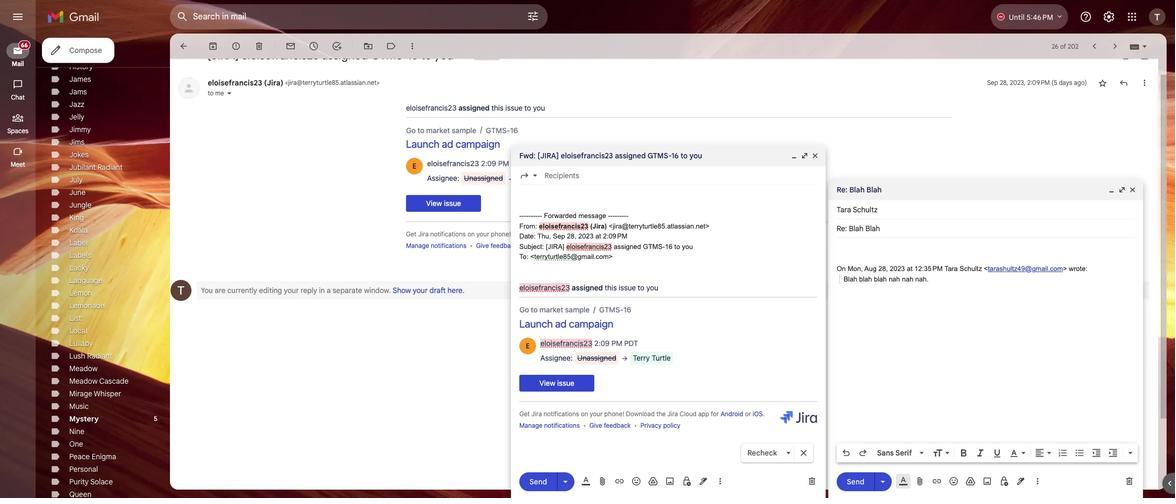 Task type: vqa. For each thing, say whether or not it's contained in the screenshot.
Re: Music Suggestion link
no



Task type: describe. For each thing, give the bounding box(es) containing it.
go to market sample link
[[406, 126, 476, 135]]

music link
[[69, 402, 89, 411]]

8 - from the left
[[535, 212, 538, 220]]

june
[[69, 188, 86, 197]]

eloisefrancis23 inside fwd: [jira] eloisefrancis23 assigned gtms-16 to you dialog
[[561, 151, 613, 161]]

android for topmost "ios" 'link'
[[607, 231, 630, 238]]

< inside "eloisefrancis23 (jira) < jira@terryturtle85.atlassian.net >"
[[285, 79, 288, 87]]

window.
[[364, 286, 391, 296]]

blah up tara schultz
[[867, 185, 882, 195]]

select input tool image
[[1142, 42, 1148, 50]]

2:09 pm pdt
[[481, 159, 525, 168]]

16 inside assigned gtms-16 to you to:  <terryturtle85@gmail.com>
[[665, 243, 673, 251]]

support image
[[1080, 10, 1092, 23]]

launch ad campaign link
[[406, 138, 500, 150]]

manage notifications link for the privacy policy link related to topmost "ios" 'link'
[[406, 242, 466, 250]]

jims
[[69, 137, 85, 147]]

toggle confidential mode image for fwd: [jira] eloisefrancis23 assigned gtms-16 to you
[[682, 476, 692, 487]]

snooze image
[[309, 41, 319, 51]]

to inside assigned gtms-16 to you to:  <terryturtle85@gmail.com>
[[675, 243, 680, 251]]

12:35 pm
[[915, 265, 943, 273]]

lush radiant
[[69, 352, 112, 361]]

Subject field
[[837, 224, 1135, 234]]

meadow for meadow cascade
[[69, 377, 98, 386]]

advanced search options image
[[523, 6, 544, 27]]

sans serif option
[[875, 448, 918, 459]]

2023 inside <jira@terryturtle85.atlassian.net> date: thu, sep 28, 2023 at 2:09 pm subject: [jira]
[[578, 233, 594, 240]]

in
[[319, 286, 325, 296]]

< inside on mon, aug 28, 2023 at 12:35 pm tara schultz < tarashultz49@gmail.com > wrote: blah blah blah nah nah nah.
[[984, 265, 988, 273]]

0 vertical spatial cloud
[[566, 231, 583, 238]]

1 vertical spatial issue
[[444, 199, 461, 208]]

report spam image
[[231, 41, 241, 51]]

15 - from the left
[[617, 212, 620, 220]]

chat
[[11, 93, 25, 101]]

editing
[[259, 286, 282, 296]]

insert photo image for re: blah blah
[[982, 476, 993, 487]]

policy for "ios" 'link' in the message body text field
[[663, 422, 681, 430]]

language
[[69, 276, 102, 285]]

give feedback link for the privacy policy link related to topmost "ios" 'link'
[[476, 242, 518, 250]]

formatting options toolbar
[[837, 444, 1138, 463]]

more image
[[407, 41, 418, 51]]

king
[[69, 213, 84, 222]]

currently
[[227, 286, 257, 296]]

privacy for the privacy policy link associated with "ios" 'link' in the message body text field
[[641, 422, 662, 430]]

peace
[[69, 452, 90, 462]]

mystery
[[69, 415, 99, 424]]

insert link ‪(⌘k)‬ image
[[614, 476, 625, 487]]

close spell check image
[[799, 448, 809, 459]]

view issue
[[426, 199, 461, 208]]

assignee:
[[427, 174, 459, 183]]

0 vertical spatial schultz
[[853, 205, 878, 215]]

radiant for jubilant radiant
[[98, 163, 123, 172]]

you
[[201, 286, 213, 296]]

more options image for fwd: [jira] eloisefrancis23 assigned gtms-16 to you
[[717, 476, 724, 487]]

insert photo image for fwd: [jira] eloisefrancis23 assigned gtms-16 to you
[[665, 476, 675, 487]]

pop out image for re: blah blah
[[1118, 186, 1127, 194]]

privacy for the privacy policy link related to topmost "ios" 'link'
[[527, 242, 548, 250]]

0 horizontal spatial .
[[650, 231, 651, 238]]

privacy policy link for topmost "ios" 'link'
[[527, 242, 567, 250]]

move to image
[[363, 41, 374, 51]]

list
[[69, 314, 81, 323]]

26
[[1052, 42, 1059, 50]]

lullaby
[[69, 339, 93, 348]]

minimize image
[[1108, 186, 1116, 194]]

attach files image
[[915, 476, 926, 487]]

history
[[69, 62, 93, 71]]

or inside message body text field
[[745, 410, 751, 418]]

june link
[[69, 188, 86, 197]]

insert signature image for fwd: [jira] eloisefrancis23 assigned gtms-16 to you
[[698, 476, 709, 487]]

lullaby link
[[69, 339, 93, 348]]

wrote:
[[1069, 265, 1088, 273]]

language image
[[783, 448, 794, 459]]

eloisefrancis23 (jira) < jira@terryturtle85.atlassian.net >
[[208, 78, 380, 88]]

mystery link
[[69, 415, 99, 424]]

inbox
[[476, 51, 491, 59]]

campaign
[[456, 138, 500, 150]]

sample
[[452, 126, 476, 135]]

mirage whisper link
[[69, 389, 121, 399]]

on for topmost "ios" 'link'
[[468, 231, 475, 238]]

thu,
[[538, 233, 551, 240]]

schultz inside on mon, aug 28, 2023 at 12:35 pm tara schultz < tarashultz49@gmail.com > wrote: blah blah blah nah nah nah.
[[960, 265, 982, 273]]

tara inside on mon, aug 28, 2023 at 12:35 pm tara schultz < tarashultz49@gmail.com > wrote: blah blah blah nah nah nah.
[[945, 265, 958, 273]]

go to market sample / gtms-16 launch ad campaign
[[406, 125, 518, 150]]

fwd: [jira] eloisefrancis23 assigned gtms-16 to you
[[519, 151, 702, 161]]

label
[[69, 238, 88, 248]]

aug
[[865, 265, 877, 273]]

more formatting options image
[[1126, 448, 1136, 459]]

28, inside <jira@terryturtle85.atlassian.net> date: thu, sep 28, 2023 at 2:09 pm subject: [jira]
[[567, 233, 577, 240]]

Search in mail search field
[[170, 4, 548, 29]]

18 - from the left
[[624, 212, 626, 220]]

subject:
[[519, 243, 544, 251]]

lemonade link
[[69, 301, 104, 311]]

james
[[69, 75, 91, 84]]

draft
[[430, 286, 446, 296]]

spaces heading
[[0, 127, 36, 135]]

get for "manage notifications" link associated with the privacy policy link associated with "ios" 'link' in the message body text field
[[519, 410, 530, 418]]

<jira@terryturtle85.atlassian.net> date: thu, sep 28, 2023 at 2:09 pm subject: [jira]
[[519, 222, 710, 251]]

bold ‪(⌘b)‬ image
[[959, 448, 969, 459]]

tarashultz49@gmail.com link
[[988, 265, 1063, 273]]

recheck button
[[741, 444, 783, 463]]

more send options image
[[878, 477, 888, 487]]

purity
[[69, 477, 89, 487]]

re: blah blah dialog
[[829, 179, 1143, 498]]

give for give feedback "link" inside message body text field
[[589, 422, 602, 430]]

insert files using drive image for eloisefrancis23
[[648, 476, 659, 487]]

ad
[[442, 138, 453, 150]]

14 - from the left
[[615, 212, 617, 220]]

jims link
[[69, 137, 85, 147]]

5
[[154, 415, 157, 423]]

1 vertical spatial [jira]
[[538, 151, 559, 161]]

→ image
[[507, 175, 516, 183]]

pop out image for fwd: [jira] eloisefrancis23 assigned gtms-16 to you
[[801, 152, 809, 160]]

insert signature image for re: blah blah
[[1016, 476, 1026, 487]]

redo ‪(⌘y)‬ image
[[858, 448, 868, 459]]

language link
[[69, 276, 102, 285]]

sep inside <jira@terryturtle85.atlassian.net> date: thu, sep 28, 2023 at 2:09 pm subject: [jira]
[[553, 233, 565, 240]]

back to inbox image
[[178, 41, 189, 51]]

date:
[[519, 233, 536, 240]]

terry turtle
[[520, 174, 558, 183]]

0 horizontal spatial app
[[585, 231, 596, 238]]

send button for [jira]
[[519, 473, 557, 491]]

send for blah
[[847, 477, 865, 487]]

eloisefrancis23 for 2:09 pm pdt
[[427, 159, 479, 168]]

at inside <jira@terryturtle85.atlassian.net> date: thu, sep 28, 2023 at 2:09 pm subject: [jira]
[[596, 233, 601, 240]]

66
[[21, 41, 28, 49]]

on
[[837, 265, 846, 273]]

you are currently editing your reply in a separate window. show your draft here.
[[201, 286, 465, 296]]

insert files using drive image for blah
[[965, 476, 976, 487]]

attach files image
[[598, 476, 608, 487]]

10 - from the left
[[540, 212, 542, 220]]

not starred image
[[1098, 78, 1108, 88]]

<jira@terryturtle85.atlassian.net>
[[609, 222, 710, 230]]

jungle
[[69, 200, 92, 210]]

discard draft ‪(⌘⇧d)‬ image for fwd: [jira] eloisefrancis23 assigned gtms-16 to you
[[807, 476, 818, 487]]

gmail image
[[47, 6, 104, 27]]

compose button
[[42, 38, 115, 63]]

insert link ‪(⌘k)‬ image
[[932, 476, 942, 487]]

/
[[480, 125, 482, 134]]

blah right the re:
[[850, 185, 865, 195]]

local
[[69, 326, 87, 336]]

12 - from the left
[[610, 212, 613, 220]]

1 blah from the left
[[859, 275, 872, 283]]

purity solace
[[69, 477, 113, 487]]

enigma
[[92, 452, 116, 462]]

jubilant radiant link
[[69, 163, 123, 172]]

2023 inside on mon, aug 28, 2023 at 12:35 pm tara schultz < tarashultz49@gmail.com > wrote: blah blah blah nah nah nah.
[[890, 265, 905, 273]]

android link for topmost "ios" 'link'
[[607, 231, 630, 238]]

lemonade
[[69, 301, 104, 311]]

0 horizontal spatial the
[[543, 231, 553, 238]]

mark as unread image
[[285, 41, 296, 51]]

jubilant
[[69, 163, 96, 172]]

turtle
[[539, 174, 558, 183]]

2:09 pm inside <jira@terryturtle85.atlassian.net> date: thu, sep 28, 2023 at 2:09 pm subject: [jira]
[[603, 233, 628, 240]]

main menu image
[[12, 10, 24, 23]]

Not starred checkbox
[[1098, 78, 1108, 88]]

[jira] eloisefrancis23 assigned gtms-16 to you
[[208, 48, 454, 62]]

solace
[[90, 477, 113, 487]]

label link
[[69, 238, 88, 248]]

lush
[[69, 352, 85, 361]]

labels image
[[386, 41, 397, 51]]

nine
[[69, 427, 84, 437]]

13 - from the left
[[613, 212, 615, 220]]

1 nah from the left
[[889, 275, 900, 283]]

july link
[[69, 175, 83, 185]]

for for android link associated with topmost "ios" 'link'
[[598, 231, 606, 238]]

manage notifications • give feedback • privacy policy for "manage notifications" link associated with the privacy policy link related to topmost "ios" 'link'
[[406, 242, 567, 250]]

music
[[69, 402, 89, 411]]

peace enigma link
[[69, 452, 116, 462]]

manage notifications link for the privacy policy link associated with "ios" 'link' in the message body text field
[[519, 422, 580, 430]]

android link for "ios" 'link' in the message body text field
[[721, 410, 743, 418]]

newer image
[[1089, 41, 1100, 51]]

meadow for meadow link
[[69, 364, 98, 374]]

1 - from the left
[[519, 212, 522, 220]]

undo ‪(⌘z)‬ image
[[841, 448, 852, 459]]

fwd:
[[519, 151, 536, 161]]

whisper
[[94, 389, 121, 399]]

> inside on mon, aug 28, 2023 at 12:35 pm tara schultz < tarashultz49@gmail.com > wrote: blah blah blah nah nah nah.
[[1063, 265, 1067, 273]]

cloud inside message body text field
[[680, 410, 697, 418]]

sans serif
[[877, 449, 912, 458]]

older image
[[1110, 41, 1121, 51]]

ios link inside message body text field
[[753, 410, 763, 418]]

lacky link
[[69, 263, 89, 273]]

gtms- inside assigned gtms-16 to you to:  <terryturtle85@gmail.com>
[[643, 243, 665, 251]]

meadow cascade
[[69, 377, 129, 386]]

0 vertical spatial ios link
[[639, 231, 650, 238]]

italic ‪(⌘i)‬ image
[[975, 448, 986, 459]]

app inside message body text field
[[698, 410, 709, 418]]

jazz
[[69, 100, 84, 109]]

go
[[406, 126, 416, 135]]

jimmy link
[[69, 125, 91, 134]]



Task type: locate. For each thing, give the bounding box(es) containing it.
1 horizontal spatial feedback
[[604, 422, 631, 430]]

17 - from the left
[[622, 212, 624, 220]]

ios inside message body text field
[[753, 410, 763, 418]]

ios
[[639, 231, 650, 238], [753, 410, 763, 418]]

1 insert photo image from the left
[[665, 476, 675, 487]]

> inside "eloisefrancis23 (jira) < jira@terryturtle85.atlassian.net >"
[[377, 79, 380, 87]]

insert photo image down formatting options toolbar
[[982, 476, 993, 487]]

close image
[[811, 152, 820, 160], [1129, 186, 1137, 194]]

pop out image right minimize image
[[1118, 186, 1127, 194]]

0 horizontal spatial for
[[598, 231, 606, 238]]

insert photo image
[[665, 476, 675, 487], [982, 476, 993, 487]]

1 vertical spatial cloud
[[680, 410, 697, 418]]

16 - from the left
[[620, 212, 622, 220]]

lemon link
[[69, 289, 92, 298]]

202
[[1068, 42, 1079, 50]]

1 insert files using drive image from the left
[[648, 476, 659, 487]]

schultz down re: blah blah
[[853, 205, 878, 215]]

2023
[[578, 233, 594, 240], [890, 265, 905, 273]]

cascade
[[99, 377, 129, 386]]

discard draft ‪(⌘⇧d)‬ image for re: blah blah
[[1124, 476, 1135, 487]]

indent more ‪(⌘])‬ image
[[1108, 448, 1119, 459]]

eloisefrancis23 for (jira)
[[208, 78, 262, 88]]

policy inside message body text field
[[663, 422, 681, 430]]

give feedback link for the privacy policy link associated with "ios" 'link' in the message body text field
[[589, 422, 631, 430]]

1 send from the left
[[530, 477, 547, 487]]

spell check toolbar
[[741, 444, 813, 463]]

minimize image
[[790, 152, 799, 160]]

0 vertical spatial [jira]
[[208, 48, 239, 62]]

manage
[[406, 242, 429, 250], [519, 422, 543, 430]]

ios for "ios" 'link' in the message body text field
[[753, 410, 763, 418]]

sep right thu,
[[553, 233, 565, 240]]

2 blah from the left
[[874, 275, 887, 283]]

pop out image
[[801, 152, 809, 160], [1118, 186, 1127, 194]]

android link inside message body text field
[[721, 410, 743, 418]]

feedback inside message body text field
[[604, 422, 631, 430]]

1 horizontal spatial at
[[907, 265, 913, 273]]

0 horizontal spatial at
[[596, 233, 601, 240]]

1 vertical spatial privacy
[[641, 422, 662, 430]]

ios up "recheck"
[[753, 410, 763, 418]]

1 vertical spatial privacy policy link
[[641, 422, 681, 430]]

manage for "manage notifications" link associated with the privacy policy link associated with "ios" 'link' in the message body text field
[[519, 422, 543, 430]]

meadow cascade link
[[69, 377, 129, 386]]

close image for fwd: [jira] eloisefrancis23 assigned gtms-16 to you
[[811, 152, 820, 160]]

(5
[[1052, 79, 1058, 87]]

0 horizontal spatial issue
[[444, 199, 461, 208]]

indent less ‪(⌘[)‬ image
[[1091, 448, 1102, 459]]

7 - from the left
[[533, 212, 535, 220]]

sep left 2023, at the right of page
[[987, 79, 998, 87]]

0 horizontal spatial >
[[377, 79, 380, 87]]

2 - from the left
[[522, 212, 524, 220]]

for inside message body text field
[[711, 410, 719, 418]]

1 vertical spatial download
[[626, 410, 655, 418]]

navigation containing mail
[[0, 34, 37, 498]]

19 - from the left
[[626, 212, 629, 220]]

0 vertical spatial give feedback link
[[476, 242, 518, 250]]

on for "ios" 'link' in the message body text field
[[581, 410, 588, 418]]

james link
[[69, 75, 91, 84]]

1 send button from the left
[[519, 473, 557, 491]]

policy
[[550, 242, 567, 250], [663, 422, 681, 430]]

9 - from the left
[[538, 212, 540, 220]]

meadow
[[69, 364, 98, 374], [69, 377, 98, 386]]

0 vertical spatial sep
[[987, 79, 998, 87]]

to inside 'go to market sample / gtms-16 launch ad campaign'
[[418, 126, 424, 135]]

view
[[426, 199, 442, 208]]

16 inside 'go to market sample / gtms-16 launch ad campaign'
[[510, 126, 518, 135]]

are
[[215, 286, 226, 296]]

schultz right 12:35 pm on the bottom of page
[[960, 265, 982, 273]]

0 horizontal spatial send
[[530, 477, 547, 487]]

1 vertical spatial pop out image
[[1118, 186, 1127, 194]]

1 vertical spatial 2023
[[890, 265, 905, 273]]

insert photo image inside fwd: [jira] eloisefrancis23 assigned gtms-16 to you dialog
[[665, 476, 675, 487]]

tara down the re:
[[837, 205, 851, 215]]

sep 28, 2023, 2:09 pm (5 days ago)
[[987, 79, 1087, 87]]

ago)
[[1074, 79, 1087, 87]]

1 vertical spatial app
[[698, 410, 709, 418]]

toggle confidential mode image
[[682, 476, 692, 487], [999, 476, 1010, 487]]

0 vertical spatial ios
[[639, 231, 650, 238]]

your inside message body text field
[[590, 410, 603, 418]]

koala
[[69, 226, 88, 235]]

eloisefrancis23 (jira) cell
[[208, 78, 380, 88]]

send left more send options icon
[[530, 477, 547, 487]]

tara schultz
[[837, 205, 878, 215]]

Search in mail text field
[[193, 12, 497, 22]]

1 horizontal spatial 2023
[[890, 265, 905, 273]]

underline ‪(⌘u)‬ image
[[992, 449, 1003, 459]]

issue right view
[[444, 199, 461, 208]]

eloisefrancis23 assigned this issue to you
[[406, 103, 545, 112]]

manage notifications • give feedback • privacy policy inside message body text field
[[519, 422, 681, 430]]

forwarded
[[544, 212, 577, 220]]

market
[[426, 126, 450, 135]]

download
[[513, 231, 541, 238], [626, 410, 655, 418]]

nah
[[889, 275, 900, 283], [902, 275, 914, 283]]

on
[[468, 231, 475, 238], [581, 410, 588, 418]]

1 vertical spatial ios
[[753, 410, 763, 418]]

1 horizontal spatial 2:09 pm
[[1027, 79, 1050, 87]]

send button left more send options image
[[837, 473, 875, 491]]

more options image
[[717, 476, 724, 487], [1035, 476, 1041, 487]]

compose
[[69, 46, 102, 55]]

privacy inside message body text field
[[641, 422, 662, 430]]

feedback for the privacy policy link related to topmost "ios" 'link'
[[491, 242, 518, 250]]

send button for blah
[[837, 473, 875, 491]]

<
[[285, 79, 288, 87], [984, 265, 988, 273]]

1 horizontal spatial privacy
[[641, 422, 662, 430]]

0 horizontal spatial privacy
[[527, 242, 548, 250]]

2 insert files using drive image from the left
[[965, 476, 976, 487]]

from:
[[519, 222, 537, 230]]

0 vertical spatial phone!
[[491, 231, 511, 238]]

2023 down ---------- forwarded message --------- from:
[[578, 233, 594, 240]]

1 insert emoji ‪(⌘⇧2)‬ image from the left
[[631, 476, 642, 487]]

navigation
[[0, 34, 37, 498]]

1 horizontal spatial insert emoji ‪(⌘⇧2)‬ image
[[949, 476, 959, 487]]

phone!
[[491, 231, 511, 238], [604, 410, 624, 418]]

download for the privacy policy link associated with "ios" 'link' in the message body text field
[[626, 410, 655, 418]]

this
[[492, 103, 504, 112]]

1 horizontal spatial nah
[[902, 275, 914, 283]]

terry
[[520, 174, 537, 183]]

discard draft ‪(⌘⇧d)‬ image inside fwd: [jira] eloisefrancis23 assigned gtms-16 to you dialog
[[807, 476, 818, 487]]

manage notifications • give feedback • privacy policy for "manage notifications" link associated with the privacy policy link associated with "ios" 'link' in the message body text field
[[519, 422, 681, 430]]

0 horizontal spatial toggle confidential mode image
[[682, 476, 692, 487]]

delete image
[[254, 41, 264, 51]]

2 horizontal spatial 28,
[[1000, 79, 1008, 87]]

get jira notifications on your phone! download the jira cloud app for android or ios . inside message body text field
[[519, 410, 765, 418]]

0 horizontal spatial android
[[607, 231, 630, 238]]

2 send button from the left
[[837, 473, 875, 491]]

mirage whisper
[[69, 389, 121, 399]]

android link up recheck button
[[721, 410, 743, 418]]

download for the privacy policy link related to topmost "ios" 'link'
[[513, 231, 541, 238]]

0 vertical spatial meadow
[[69, 364, 98, 374]]

mail heading
[[0, 60, 36, 68]]

1 horizontal spatial insert signature image
[[1016, 476, 1026, 487]]

fwd: [jira] eloisefrancis23 assigned gtms-16 to you dialog
[[511, 145, 826, 498]]

local link
[[69, 326, 87, 336]]

0 vertical spatial tara
[[837, 205, 851, 215]]

ios link down <jira@terryturtle85.atlassian.net>
[[639, 231, 650, 238]]

insert photo image right insert link ‪(⌘k)‬ image
[[665, 476, 675, 487]]

nah.
[[915, 275, 929, 283]]

jelly
[[69, 112, 84, 122]]

history link
[[69, 62, 93, 71]]

send for [jira]
[[530, 477, 547, 487]]

2 insert signature image from the left
[[1016, 476, 1026, 487]]

1 vertical spatial feedback
[[604, 422, 631, 430]]

one link
[[69, 440, 83, 449]]

numbered list ‪(⌘⇧7)‬ image
[[1058, 448, 1068, 459]]

blah inside on mon, aug 28, 2023 at 12:35 pm tara schultz < tarashultz49@gmail.com > wrote: blah blah blah nah nah nah.
[[844, 275, 857, 283]]

discard draft ‪(⌘⇧d)‬ image
[[807, 476, 818, 487], [1124, 476, 1135, 487]]

2 discard draft ‪(⌘⇧d)‬ image from the left
[[1124, 476, 1135, 487]]

at inside on mon, aug 28, 2023 at 12:35 pm tara schultz < tarashultz49@gmail.com > wrote: blah blah blah nah nah nah.
[[907, 265, 913, 273]]

6 - from the left
[[531, 212, 533, 220]]

1 vertical spatial sep
[[553, 233, 565, 240]]

give inside message body text field
[[589, 422, 602, 430]]

give feedback link inside message body text field
[[589, 422, 631, 430]]

4 - from the left
[[526, 212, 529, 220]]

jira@terryturtle85.atlassian.net
[[288, 79, 377, 87]]

at up assigned gtms-16 to you to:  <terryturtle85@gmail.com>
[[596, 233, 601, 240]]

---------- forwarded message --------- from:
[[519, 212, 629, 230]]

ios link up "recheck"
[[753, 410, 763, 418]]

close image right minimize image
[[1129, 186, 1137, 194]]

you inside assigned gtms-16 to you to:  <terryturtle85@gmail.com>
[[682, 243, 693, 251]]

radiant up meadow link
[[87, 352, 112, 361]]

1 more options image from the left
[[717, 476, 724, 487]]

1 horizontal spatial issue
[[506, 103, 523, 112]]

[jira]
[[208, 48, 239, 62], [538, 151, 559, 161], [546, 243, 565, 251]]

0 horizontal spatial discard draft ‪(⌘⇧d)‬ image
[[807, 476, 818, 487]]

meet heading
[[0, 161, 36, 169]]

send button left more send options icon
[[519, 473, 557, 491]]

1 meadow from the top
[[69, 364, 98, 374]]

sep 28, 2023, 2:09 pm (5 days ago) cell
[[987, 78, 1087, 88]]

0 horizontal spatial blah
[[859, 275, 872, 283]]

meadow down meadow link
[[69, 377, 98, 386]]

insert photo image inside re: blah blah dialog
[[982, 476, 993, 487]]

assigned inside assigned gtms-16 to you to:  <terryturtle85@gmail.com>
[[614, 243, 641, 251]]

1 vertical spatial manage notifications link
[[519, 422, 580, 430]]

radiant for lush radiant
[[87, 352, 112, 361]]

get jira notifications on your phone! download the jira cloud app for android or ios . for the privacy policy link related to topmost "ios" 'link'
[[406, 231, 651, 238]]

give for give feedback "link" for the privacy policy link related to topmost "ios" 'link'
[[476, 242, 489, 250]]

manage notifications link
[[406, 242, 466, 250], [519, 422, 580, 430]]

(jira)
[[264, 78, 283, 88]]

radiant right jubilant on the top
[[98, 163, 123, 172]]

1 vertical spatial policy
[[663, 422, 681, 430]]

pop out image right minimize icon
[[801, 152, 809, 160]]

-
[[519, 212, 522, 220], [522, 212, 524, 220], [524, 212, 526, 220], [526, 212, 529, 220], [529, 212, 531, 220], [531, 212, 533, 220], [533, 212, 535, 220], [535, 212, 538, 220], [538, 212, 540, 220], [540, 212, 542, 220], [608, 212, 610, 220], [610, 212, 613, 220], [613, 212, 615, 220], [615, 212, 617, 220], [617, 212, 620, 220], [620, 212, 622, 220], [622, 212, 624, 220], [624, 212, 626, 220], [626, 212, 629, 220]]

1 horizontal spatial insert files using drive image
[[965, 476, 976, 487]]

1 vertical spatial >
[[1063, 265, 1067, 273]]

[jira] left delete image
[[208, 48, 239, 62]]

personal
[[69, 465, 98, 474]]

1 horizontal spatial discard draft ‪(⌘⇧d)‬ image
[[1124, 476, 1135, 487]]

1 vertical spatial at
[[907, 265, 913, 273]]

0 vertical spatial privacy
[[527, 242, 548, 250]]

jira
[[418, 231, 429, 238], [554, 231, 565, 238], [532, 410, 542, 418], [668, 410, 678, 418]]

0 horizontal spatial policy
[[550, 242, 567, 250]]

phone! inside message body text field
[[604, 410, 624, 418]]

re:
[[837, 185, 848, 195]]

2 insert emoji ‪(⌘⇧2)‬ image from the left
[[949, 476, 959, 487]]

close image for re: blah blah
[[1129, 186, 1137, 194]]

gtms- inside 'go to market sample / gtms-16 launch ad campaign'
[[486, 126, 510, 135]]

view issue link
[[406, 195, 481, 212]]

11 - from the left
[[608, 212, 610, 220]]

eloisefrancis23 2:09 pm pdt
[[427, 159, 525, 168]]

1 discard draft ‪(⌘⇧d)‬ image from the left
[[807, 476, 818, 487]]

2 nah from the left
[[902, 275, 914, 283]]

issue right this
[[506, 103, 523, 112]]

0 horizontal spatial ios link
[[639, 231, 650, 238]]

•
[[470, 242, 473, 250], [521, 242, 524, 250], [583, 422, 586, 430], [634, 422, 637, 430]]

28,
[[1000, 79, 1008, 87], [567, 233, 577, 240], [879, 265, 888, 273]]

. up recheck button
[[763, 410, 765, 418]]

1 horizontal spatial give feedback link
[[589, 422, 631, 430]]

ios down <jira@terryturtle85.atlassian.net>
[[639, 231, 650, 238]]

Message Body text field
[[519, 191, 818, 441]]

android link up assigned gtms-16 to you to:  <terryturtle85@gmail.com>
[[607, 231, 630, 238]]

2 more options image from the left
[[1035, 476, 1041, 487]]

chat heading
[[0, 93, 36, 102]]

android up recheck button
[[721, 410, 743, 418]]

close image right minimize icon
[[811, 152, 820, 160]]

spaces
[[7, 127, 28, 135]]

1 horizontal spatial the
[[657, 410, 666, 418]]

mirage
[[69, 389, 92, 399]]

toggle confidential mode image for re: blah blah
[[999, 476, 1010, 487]]

28, inside on mon, aug 28, 2023 at 12:35 pm tara schultz < tarashultz49@gmail.com > wrote: blah blah blah nah nah nah.
[[879, 265, 888, 273]]

1 horizontal spatial close image
[[1129, 186, 1137, 194]]

[jira] down thu,
[[546, 243, 565, 251]]

android
[[607, 231, 630, 238], [721, 410, 743, 418]]

1 horizontal spatial android link
[[721, 410, 743, 418]]

or down <jira@terryturtle85.atlassian.net>
[[632, 231, 638, 238]]

1 vertical spatial give feedback link
[[589, 422, 631, 430]]

0 vertical spatial get
[[406, 231, 416, 238]]

2:09 pm left (5
[[1027, 79, 1050, 87]]

nine link
[[69, 427, 84, 437]]

privacy policy link for "ios" 'link' in the message body text field
[[641, 422, 681, 430]]

send inside fwd: [jira] eloisefrancis23 assigned gtms-16 to you dialog
[[530, 477, 547, 487]]

privacy policy link
[[527, 242, 567, 250], [641, 422, 681, 430]]

< down subject field
[[984, 265, 988, 273]]

0 vertical spatial 28,
[[1000, 79, 1008, 87]]

0 horizontal spatial send button
[[519, 473, 557, 491]]

send left more send options image
[[847, 477, 865, 487]]

blah down mon,
[[844, 275, 857, 283]]

0 vertical spatial give
[[476, 242, 489, 250]]

insert files using drive image right insert link ‪(⌘k)‬ image
[[648, 476, 659, 487]]

get inside message body text field
[[519, 410, 530, 418]]

add to tasks image
[[332, 41, 342, 51]]

search in mail image
[[173, 7, 192, 26]]

the
[[543, 231, 553, 238], [657, 410, 666, 418]]

at left 12:35 pm on the bottom of page
[[907, 265, 913, 273]]

discard draft ‪(⌘⇧d)‬ image down close spell check image
[[807, 476, 818, 487]]

0 horizontal spatial download
[[513, 231, 541, 238]]

2:09 pm up assigned gtms-16 to you to:  <terryturtle85@gmail.com>
[[603, 233, 628, 240]]

insert emoji ‪(⌘⇧2)‬ image right insert link ‪(⌘k)‬ icon
[[949, 476, 959, 487]]

1 horizontal spatial tara
[[945, 265, 958, 273]]

0 vertical spatial android
[[607, 231, 630, 238]]

launch
[[406, 138, 440, 150]]

1 vertical spatial get
[[519, 410, 530, 418]]

>
[[377, 79, 380, 87], [1063, 265, 1067, 273]]

0 vertical spatial app
[[585, 231, 596, 238]]

meadow down lush
[[69, 364, 98, 374]]

1 vertical spatial <
[[984, 265, 988, 273]]

1 horizontal spatial policy
[[663, 422, 681, 430]]

here.
[[448, 286, 465, 296]]

send button inside fwd: [jira] eloisefrancis23 assigned gtms-16 to you dialog
[[519, 473, 557, 491]]

ios for topmost "ios" 'link'
[[639, 231, 650, 238]]

0 horizontal spatial phone!
[[491, 231, 511, 238]]

get jira notifications on your phone! download the jira cloud app for android or ios . for the privacy policy link associated with "ios" 'link' in the message body text field
[[519, 410, 765, 418]]

0 horizontal spatial privacy policy link
[[527, 242, 567, 250]]

1 vertical spatial meadow
[[69, 377, 98, 386]]

2:09 pm inside cell
[[1027, 79, 1050, 87]]

insert emoji ‪(⌘⇧2)‬ image
[[631, 476, 642, 487], [949, 476, 959, 487]]

1 insert signature image from the left
[[698, 476, 709, 487]]

bulleted list ‪(⌘⇧8)‬ image
[[1075, 448, 1085, 459]]

insert files using drive image
[[648, 476, 659, 487], [965, 476, 976, 487]]

insert emoji ‪(⌘⇧2)‬ image for blah
[[949, 476, 959, 487]]

insert emoji ‪(⌘⇧2)‬ image right insert link ‪(⌘k)‬ image
[[631, 476, 642, 487]]

android for "ios" 'link' in the message body text field
[[721, 410, 743, 418]]

sep
[[987, 79, 998, 87], [553, 233, 565, 240]]

settings image
[[1103, 10, 1116, 23]]

1 vertical spatial on
[[581, 410, 588, 418]]

get for "manage notifications" link associated with the privacy policy link related to topmost "ios" 'link'
[[406, 231, 416, 238]]

1 horizontal spatial android
[[721, 410, 743, 418]]

0 horizontal spatial tara
[[837, 205, 851, 215]]

0 horizontal spatial get
[[406, 231, 416, 238]]

28, left 2023, at the right of page
[[1000, 79, 1008, 87]]

you
[[434, 48, 454, 62], [533, 103, 545, 112], [690, 151, 702, 161], [682, 243, 693, 251]]

2 send from the left
[[847, 477, 865, 487]]

1 horizontal spatial give
[[589, 422, 602, 430]]

show details image
[[226, 90, 232, 97]]

more send options image
[[560, 477, 571, 487]]

send inside re: blah blah dialog
[[847, 477, 865, 487]]

66 link
[[6, 40, 30, 59]]

28, down ---------- forwarded message --------- from:
[[567, 233, 577, 240]]

28, right aug
[[879, 265, 888, 273]]

2 meadow from the top
[[69, 377, 98, 386]]

of
[[1060, 42, 1066, 50]]

insert emoji ‪(⌘⇧2)‬ image for eloisefrancis23
[[631, 476, 642, 487]]

28, inside cell
[[1000, 79, 1008, 87]]

0 horizontal spatial pop out image
[[801, 152, 809, 160]]

give
[[476, 242, 489, 250], [589, 422, 602, 430]]

. down <jira@terryturtle85.atlassian.net>
[[650, 231, 651, 238]]

more options image inside re: blah blah dialog
[[1035, 476, 1041, 487]]

0 horizontal spatial insert photo image
[[665, 476, 675, 487]]

on mon, aug 28, 2023 at 12:35 pm tara schultz < tarashultz49@gmail.com > wrote: blah blah blah nah nah nah.
[[837, 265, 1088, 283]]

0 horizontal spatial insert signature image
[[698, 476, 709, 487]]

[jira] right fwd:
[[538, 151, 559, 161]]

policy for topmost "ios" 'link'
[[550, 242, 567, 250]]

sep inside cell
[[987, 79, 998, 87]]

. inside message body text field
[[763, 410, 765, 418]]

the inside message body text field
[[657, 410, 666, 418]]

1 horizontal spatial for
[[711, 410, 719, 418]]

manage for "manage notifications" link associated with the privacy policy link related to topmost "ios" 'link'
[[406, 242, 429, 250]]

1 toggle confidential mode image from the left
[[682, 476, 692, 487]]

for for android link in message body text field
[[711, 410, 719, 418]]

eloisefrancis23 for assigned
[[406, 103, 457, 112]]

2023 right aug
[[890, 265, 905, 273]]

1 horizontal spatial send button
[[837, 473, 875, 491]]

schultz
[[853, 205, 878, 215], [960, 265, 982, 273]]

1 vertical spatial close image
[[1129, 186, 1137, 194]]

0 horizontal spatial android link
[[607, 231, 630, 238]]

< right "(jira)"
[[285, 79, 288, 87]]

0 horizontal spatial manage
[[406, 242, 429, 250]]

2 vertical spatial [jira]
[[546, 243, 565, 251]]

Message Body text field
[[837, 243, 1135, 441]]

days
[[1059, 79, 1073, 87]]

16
[[407, 48, 418, 62], [510, 126, 518, 135], [672, 151, 679, 161], [665, 243, 673, 251]]

1 vertical spatial radiant
[[87, 352, 112, 361]]

1 horizontal spatial 28,
[[879, 265, 888, 273]]

0 vertical spatial or
[[632, 231, 638, 238]]

more options image for re: blah blah
[[1035, 476, 1041, 487]]

or up "recheck"
[[745, 410, 751, 418]]

0 vertical spatial policy
[[550, 242, 567, 250]]

jungle link
[[69, 200, 92, 210]]

send button inside re: blah blah dialog
[[837, 473, 875, 491]]

jelly link
[[69, 112, 84, 122]]

2 toggle confidential mode image from the left
[[999, 476, 1010, 487]]

gtms-
[[371, 48, 407, 62], [486, 126, 510, 135], [648, 151, 672, 161], [643, 243, 665, 251]]

phone! for the privacy policy link related to topmost "ios" 'link'
[[491, 231, 511, 238]]

me
[[215, 89, 224, 97]]

0 horizontal spatial on
[[468, 231, 475, 238]]

on inside message body text field
[[581, 410, 588, 418]]

1 vertical spatial android
[[721, 410, 743, 418]]

1 vertical spatial or
[[745, 410, 751, 418]]

5 - from the left
[[529, 212, 531, 220]]

3 - from the left
[[524, 212, 526, 220]]

1 vertical spatial give
[[589, 422, 602, 430]]

0 vertical spatial issue
[[506, 103, 523, 112]]

1 vertical spatial ios link
[[753, 410, 763, 418]]

0 vertical spatial pop out image
[[801, 152, 809, 160]]

2 insert photo image from the left
[[982, 476, 993, 487]]

android inside message body text field
[[721, 410, 743, 418]]

insert signature image
[[698, 476, 709, 487], [1016, 476, 1026, 487]]

recheck
[[748, 449, 777, 458]]

0 vertical spatial .
[[650, 231, 651, 238]]

tara right 12:35 pm on the bottom of page
[[945, 265, 958, 273]]

1 horizontal spatial <
[[984, 265, 988, 273]]

discard draft ‪(⌘⇧d)‬ image down more formatting options image
[[1124, 476, 1135, 487]]

download inside message body text field
[[626, 410, 655, 418]]

phone! for the privacy policy link associated with "ios" 'link' in the message body text field
[[604, 410, 624, 418]]

lacky
[[69, 263, 89, 273]]

ios link
[[639, 231, 650, 238], [753, 410, 763, 418]]

manage inside message body text field
[[519, 422, 543, 430]]

1 vertical spatial .
[[763, 410, 765, 418]]

assigned gtms-16 to you to:  <terryturtle85@gmail.com>
[[519, 243, 693, 261]]

1 horizontal spatial insert photo image
[[982, 476, 993, 487]]

a
[[327, 286, 331, 296]]

0 horizontal spatial give feedback link
[[476, 242, 518, 250]]

archive image
[[208, 41, 218, 51]]

0 vertical spatial manage
[[406, 242, 429, 250]]

insert files using drive image down bold ‪(⌘b)‬ image
[[965, 476, 976, 487]]

feedback for the privacy policy link associated with "ios" 'link' in the message body text field
[[604, 422, 631, 430]]

2023,
[[1010, 79, 1026, 87]]

manage notifications • give feedback • privacy policy
[[406, 242, 567, 250], [519, 422, 681, 430]]

jams link
[[69, 87, 87, 97]]

one
[[69, 440, 83, 449]]

show
[[393, 286, 411, 296]]

0 horizontal spatial cloud
[[566, 231, 583, 238]]

[jira] inside <jira@terryturtle85.atlassian.net> date: thu, sep 28, 2023 at 2:09 pm subject: [jira]
[[546, 243, 565, 251]]

serif
[[896, 449, 912, 458]]

android up assigned gtms-16 to you to:  <terryturtle85@gmail.com>
[[607, 231, 630, 238]]



